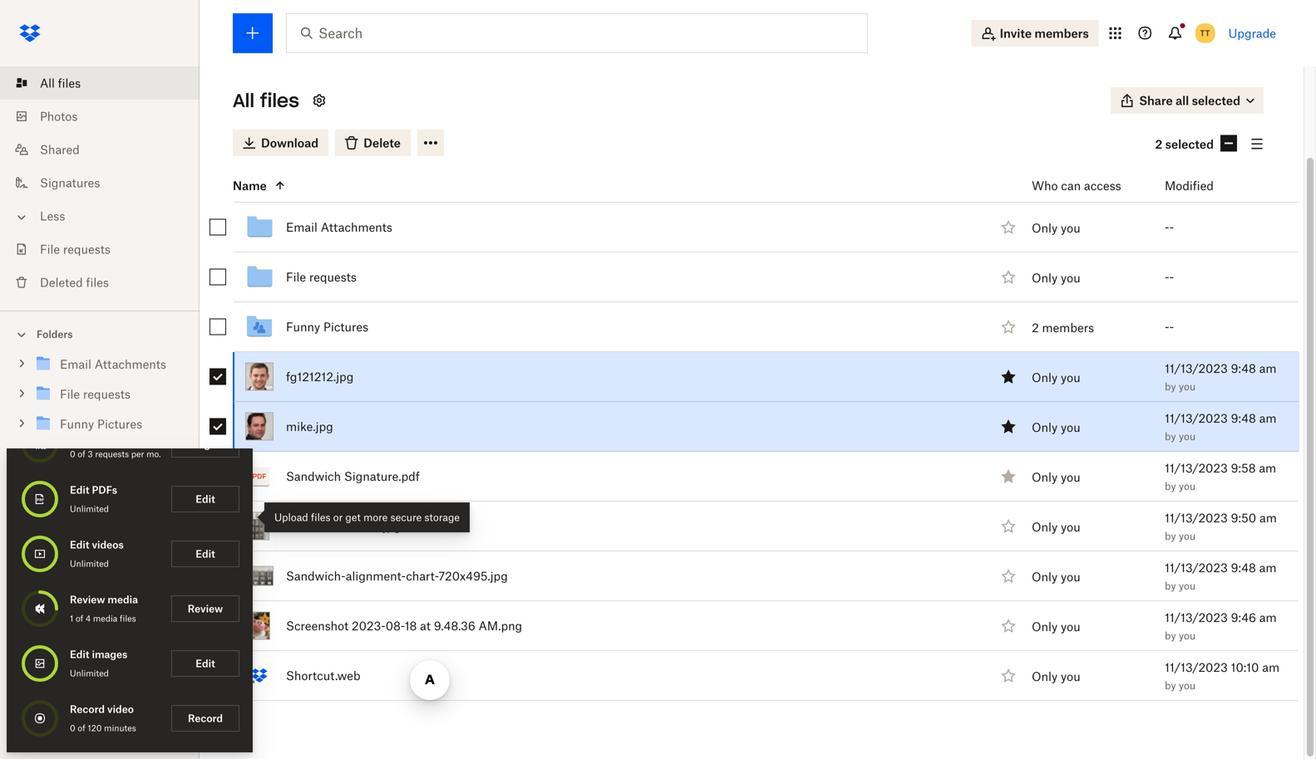 Task type: locate. For each thing, give the bounding box(es) containing it.
3 add to starred image from the top
[[999, 517, 1019, 537]]

pictures
[[323, 320, 368, 334]]

11/13/2023 9:48 am by you
[[1165, 362, 1277, 393], [1165, 412, 1277, 443], [1165, 561, 1277, 593]]

upgrade
[[1229, 26, 1276, 40]]

unlimited inside edit images unlimited
[[70, 669, 109, 679]]

5 by from the top
[[1165, 580, 1176, 593]]

0 horizontal spatial all files
[[40, 76, 81, 90]]

sandwich up sandwich-
[[286, 520, 341, 534]]

2 only from the top
[[1032, 271, 1058, 285]]

review inside review media 1 of 4 media files
[[70, 594, 105, 607]]

3 only you from the top
[[1032, 371, 1081, 385]]

email attachments
[[286, 220, 392, 234]]

8 only from the top
[[1032, 620, 1058, 634]]

1 vertical spatial remove from starred image
[[999, 467, 1019, 487]]

all inside 'list item'
[[40, 76, 55, 90]]

0 vertical spatial edit button
[[171, 486, 239, 513]]

only you button inside name shortcut.web, modified 11/13/2023 10:10 am, element
[[1032, 668, 1081, 686]]

review up 4
[[70, 594, 105, 607]]

-
[[1165, 220, 1170, 234], [1170, 220, 1174, 234], [1165, 270, 1170, 284], [1170, 270, 1174, 284], [1165, 320, 1170, 334], [1170, 320, 1174, 334]]

mike.jpg
[[286, 420, 333, 434]]

1
[[70, 614, 73, 624]]

funny pictures link
[[286, 317, 368, 337]]

add to starred image
[[999, 217, 1019, 237], [999, 267, 1019, 287], [999, 517, 1019, 537]]

2 left selected
[[1155, 137, 1163, 151]]

only inside name shortcut.web, modified 11/13/2023 10:10 am, element
[[1032, 670, 1058, 684]]

edit button up review "button"
[[171, 541, 239, 568]]

0 left 3
[[70, 449, 75, 460]]

6 only you button from the top
[[1032, 518, 1081, 537]]

of inside explore free features 6.18 mb of 2 gb
[[84, 732, 91, 743]]

edit button for edit videos
[[171, 541, 239, 568]]

screenshot 2023-08-18 at 9.48.36 am.png link
[[286, 617, 522, 637]]

2 members
[[1032, 321, 1094, 335]]

table
[[196, 170, 1300, 702]]

unlimited for pdfs
[[70, 504, 109, 515]]

5 only you from the top
[[1032, 471, 1081, 485]]

3 by from the top
[[1165, 481, 1176, 493]]

by inside "11/13/2023 9:46 am by you"
[[1165, 630, 1176, 643]]

2 by from the top
[[1165, 431, 1176, 443]]

1 vertical spatial media
[[93, 614, 117, 624]]

per
[[131, 449, 144, 460]]

only you button for attachments
[[1032, 219, 1081, 237]]

0 vertical spatial file requests link
[[13, 233, 200, 266]]

who can access
[[1032, 179, 1121, 193]]

7 only you from the top
[[1032, 570, 1081, 584]]

email
[[286, 220, 318, 234]]

2 inside button
[[1032, 321, 1039, 335]]

only inside name sandwich signature.pdf, modified 11/13/2023 9:58 am, element
[[1032, 471, 1058, 485]]

only inside name screenshot 2023-08-18 at 9.48.36 am.png, modified 11/13/2023 9:46 am, element
[[1032, 620, 1058, 634]]

file down 'email'
[[286, 270, 306, 284]]

1 vertical spatial requests
[[309, 270, 357, 284]]

signatures link
[[13, 166, 200, 200]]

0 vertical spatial 0
[[70, 449, 75, 460]]

1 only you from the top
[[1032, 221, 1081, 235]]

0 vertical spatial sandwich
[[286, 470, 341, 484]]

by inside the 11/13/2023 10:10 am by you
[[1165, 680, 1176, 693]]

3 11/13/2023 from the top
[[1165, 461, 1228, 476]]

4 by from the top
[[1165, 530, 1176, 543]]

only inside name file requests, modified 12/14/2023 4:10 pm, element
[[1032, 271, 1058, 285]]

1 vertical spatial 9:48
[[1231, 412, 1256, 426]]

requests inside list
[[63, 242, 111, 257]]

by
[[1165, 381, 1176, 393], [1165, 431, 1176, 443], [1165, 481, 1176, 493], [1165, 530, 1176, 543], [1165, 580, 1176, 593], [1165, 630, 1176, 643], [1165, 680, 1176, 693]]

3 11/13/2023 9:48 am by you from the top
[[1165, 561, 1277, 593]]

add to starred image for 11/13/2023 9:46 am
[[999, 617, 1019, 637]]

9.48.36
[[434, 619, 475, 634]]

/sandwich alignment chart 720x495.jpg image
[[245, 567, 274, 587]]

you inside name file requests, modified 12/14/2023 4:10 pm, element
[[1061, 271, 1081, 285]]

11/13/2023 inside 11/13/2023 9:58 am by you
[[1165, 461, 1228, 476]]

5 only from the top
[[1032, 471, 1058, 485]]

by for shortcut.web
[[1165, 680, 1176, 693]]

unlimited inside edit pdfs unlimited
[[70, 504, 109, 515]]

only for alignment-
[[1032, 570, 1058, 584]]

name file requests, modified 12/14/2023 4:10 pm, element
[[196, 253, 1300, 303]]

quota usage element left edit pdfs unlimited
[[20, 480, 60, 520]]

2 -- from the top
[[1165, 270, 1174, 284]]

only for attachments
[[1032, 221, 1058, 235]]

name email attachments, modified 11/13/2023 10:24 am, element
[[196, 203, 1300, 253]]

1 by from the top
[[1165, 381, 1176, 393]]

1 vertical spatial 11/13/2023 9:48 am by you
[[1165, 412, 1277, 443]]

only
[[1032, 221, 1058, 235], [1032, 271, 1058, 285], [1032, 371, 1058, 385], [1032, 421, 1058, 435], [1032, 471, 1058, 485], [1032, 520, 1058, 535], [1032, 570, 1058, 584], [1032, 620, 1058, 634], [1032, 670, 1058, 684]]

6 only you from the top
[[1032, 520, 1081, 535]]

requests
[[63, 242, 111, 257], [309, 270, 357, 284], [95, 449, 129, 460]]

file requests up deleted files
[[40, 242, 111, 257]]

1 add to starred image from the top
[[999, 217, 1019, 237]]

selected
[[1165, 137, 1214, 151]]

7 only you button from the top
[[1032, 568, 1081, 587]]

edit button
[[171, 486, 239, 513], [171, 541, 239, 568], [171, 651, 239, 678]]

1 add to starred image from the top
[[999, 317, 1019, 337]]

2023-
[[352, 619, 386, 634]]

by inside name sandwich-alignment-chart-720x495.jpg, modified 11/13/2023 9:48 am, element
[[1165, 580, 1176, 593]]

4 only from the top
[[1032, 421, 1058, 435]]

only you inside name fg121212.jpg, modified 11/13/2023 9:48 am, element
[[1032, 371, 1081, 385]]

edit left videos
[[70, 539, 89, 552]]

only you inside name sandwich signature.pdf, modified 11/13/2023 9:58 am, element
[[1032, 471, 1081, 485]]

add to starred image for sandwich turned.jpg
[[999, 517, 1019, 537]]

1 0 from the top
[[70, 449, 75, 460]]

2 only you from the top
[[1032, 271, 1081, 285]]

shortcut.web
[[286, 669, 360, 683]]

2 vertical spatial add to starred image
[[999, 517, 1019, 537]]

1 horizontal spatial file
[[286, 270, 306, 284]]

8 only you from the top
[[1032, 620, 1081, 634]]

0 vertical spatial requests
[[63, 242, 111, 257]]

file
[[40, 242, 60, 257], [286, 270, 306, 284]]

3 only from the top
[[1032, 371, 1058, 385]]

sandwich for sandwich turned.jpg
[[286, 520, 341, 534]]

2 0 from the top
[[70, 724, 75, 734]]

9 only you button from the top
[[1032, 668, 1081, 686]]

0 vertical spatial file
[[40, 242, 60, 257]]

name button
[[233, 176, 991, 196]]

-- inside name email attachments, modified 11/13/2023 10:24 am, element
[[1165, 220, 1174, 234]]

am inside 11/13/2023 9:58 am by you
[[1259, 461, 1277, 476]]

0 vertical spatial 11/13/2023 9:48 am by you
[[1165, 362, 1277, 393]]

11/13/2023 9:58 am by you
[[1165, 461, 1277, 493]]

2
[[1155, 137, 1163, 151], [1032, 321, 1039, 335], [94, 732, 99, 743]]

0 horizontal spatial all
[[40, 76, 55, 90]]

only you inside name screenshot 2023-08-18 at 9.48.36 am.png, modified 11/13/2023 9:46 am, element
[[1032, 620, 1081, 634]]

quota usage element left 3
[[20, 425, 60, 465]]

only you button inside name sandwich turned.jpg, modified 11/13/2023 9:50 am, element
[[1032, 518, 1081, 537]]

quota usage element for review media
[[20, 590, 60, 629]]

1 only you button from the top
[[1032, 219, 1081, 237]]

2 only you button from the top
[[1032, 269, 1081, 287]]

/shortcut.web image
[[246, 663, 273, 690]]

by for sandwich turned.jpg
[[1165, 530, 1176, 543]]

2 for 2 members
[[1032, 321, 1039, 335]]

11/13/2023 for sandwich-alignment-chart-720x495.jpg
[[1165, 561, 1228, 575]]

edit button for edit images
[[171, 651, 239, 678]]

2 edit button from the top
[[171, 541, 239, 568]]

2 add to starred image from the top
[[999, 567, 1019, 587]]

11/13/2023 9:48 am by you for sandwich-alignment-chart-720x495.jpg
[[1165, 561, 1277, 593]]

1 horizontal spatial 2
[[1032, 321, 1039, 335]]

2 left members
[[1032, 321, 1039, 335]]

7 only from the top
[[1032, 570, 1058, 584]]

file requests link up funny pictures
[[286, 267, 357, 287]]

edit down review "button"
[[196, 658, 215, 671]]

--
[[1165, 220, 1174, 234], [1165, 270, 1174, 284], [1165, 320, 1174, 334]]

sandwich turned.jpg
[[286, 520, 401, 534]]

am inside "11/13/2023 9:46 am by you"
[[1260, 611, 1277, 625]]

2 vertical spatial edit button
[[171, 651, 239, 678]]

of right "mb"
[[84, 732, 91, 743]]

am for screenshot 2023-08-18 at 9.48.36 am.png
[[1260, 611, 1277, 625]]

minutes
[[104, 724, 136, 734]]

6 11/13/2023 from the top
[[1165, 611, 1228, 625]]

0 vertical spatial remove from starred image
[[999, 367, 1019, 387]]

screenshot 2023-08-18 at 9.48.36 am.png
[[286, 619, 522, 634]]

-- inside name funny pictures, modified 11/13/2023 10:13 am, element
[[1165, 320, 1174, 334]]

6 only from the top
[[1032, 520, 1058, 535]]

of inside record video 0 of 120 minutes
[[78, 724, 85, 734]]

add to starred image inside name shortcut.web, modified 11/13/2023 10:10 am, element
[[999, 666, 1019, 686]]

of right 1
[[76, 614, 83, 624]]

only you inside name email attachments, modified 11/13/2023 10:24 am, element
[[1032, 221, 1081, 235]]

0 vertical spatial add to starred image
[[999, 217, 1019, 237]]

requests up deleted files
[[63, 242, 111, 257]]

photos link
[[13, 100, 200, 133]]

am
[[1259, 362, 1277, 376], [1259, 412, 1277, 426], [1259, 461, 1277, 476], [1260, 511, 1277, 526], [1259, 561, 1277, 575], [1260, 611, 1277, 625], [1262, 661, 1280, 675]]

file requests up funny pictures
[[286, 270, 357, 284]]

1 11/13/2023 9:48 am by you from the top
[[1165, 362, 1277, 393]]

1 vertical spatial 2
[[1032, 321, 1039, 335]]

by inside name fg121212.jpg, modified 11/13/2023 9:48 am, element
[[1165, 381, 1176, 393]]

1 unlimited from the top
[[70, 504, 109, 515]]

files inside 'list item'
[[58, 76, 81, 90]]

0 vertical spatial --
[[1165, 220, 1174, 234]]

by for sandwich-alignment-chart-720x495.jpg
[[1165, 580, 1176, 593]]

edit button down review "button"
[[171, 651, 239, 678]]

2 sandwich from the top
[[286, 520, 341, 534]]

am inside the 11/13/2023 10:10 am by you
[[1262, 661, 1280, 675]]

9 only you from the top
[[1032, 670, 1081, 684]]

email attachments link
[[286, 217, 392, 237]]

7 by from the top
[[1165, 680, 1176, 693]]

only for requests
[[1032, 271, 1058, 285]]

6 by from the top
[[1165, 630, 1176, 643]]

quota usage element left 1
[[20, 590, 60, 629]]

review inside "button"
[[188, 603, 223, 616]]

1 edit button from the top
[[171, 486, 239, 513]]

11/13/2023 9:48 am by you inside name sandwich-alignment-chart-720x495.jpg, modified 11/13/2023 9:48 am, element
[[1165, 561, 1277, 593]]

2 vertical spatial 11/13/2023 9:48 am by you
[[1165, 561, 1277, 593]]

of inside review media 1 of 4 media files
[[76, 614, 83, 624]]

name sandwich signature.pdf, modified 11/13/2023 9:58 am, element
[[196, 452, 1300, 502]]

5 only you button from the top
[[1032, 468, 1081, 487]]

media
[[108, 594, 138, 607], [93, 614, 117, 624]]

0 right 6.18
[[70, 724, 75, 734]]

gb
[[101, 732, 114, 743]]

2 11/13/2023 9:48 am by you from the top
[[1165, 412, 1277, 443]]

0
[[70, 449, 75, 460], [70, 724, 75, 734]]

quota usage element left 6.18
[[17, 717, 43, 743]]

folders
[[37, 328, 73, 341]]

1 remove from starred image from the top
[[999, 367, 1019, 387]]

edit button down the sign
[[171, 486, 239, 513]]

mb
[[68, 732, 81, 743]]

name shortcut.web, modified 11/13/2023 10:10 am, element
[[196, 652, 1300, 702]]

am for sandwich-alignment-chart-720x495.jpg
[[1259, 561, 1277, 575]]

alignment-
[[346, 570, 406, 584]]

only you button inside name email attachments, modified 11/13/2023 10:24 am, element
[[1032, 219, 1081, 237]]

3 add to starred image from the top
[[999, 617, 1019, 637]]

by inside name mike.jpg, modified 11/13/2023 9:48 am, element
[[1165, 431, 1176, 443]]

0 horizontal spatial file requests
[[40, 242, 111, 257]]

2 vertical spatial unlimited
[[70, 669, 109, 679]]

unlimited down images
[[70, 669, 109, 679]]

only inside name sandwich-alignment-chart-720x495.jpg, modified 11/13/2023 9:48 am, element
[[1032, 570, 1058, 584]]

11/13/2023
[[1165, 362, 1228, 376], [1165, 412, 1228, 426], [1165, 461, 1228, 476], [1165, 511, 1228, 526], [1165, 561, 1228, 575], [1165, 611, 1228, 625], [1165, 661, 1228, 675]]

1 11/13/2023 from the top
[[1165, 362, 1228, 376]]

/sandwich turned.jpg image
[[249, 513, 269, 541]]

deleted files link
[[13, 266, 200, 299]]

sandwich signature.pdf link
[[286, 467, 420, 487]]

1 vertical spatial add to starred image
[[999, 267, 1019, 287]]

add to starred image inside name sandwich turned.jpg, modified 11/13/2023 9:50 am, element
[[999, 517, 1019, 537]]

11/13/2023 9:50 am by you
[[1165, 511, 1277, 543]]

quota usage element left "mb"
[[20, 699, 60, 739]]

am.png
[[479, 619, 522, 634]]

all files
[[40, 76, 81, 90], [233, 89, 299, 112]]

group
[[0, 346, 200, 452]]

1 horizontal spatial all
[[233, 89, 255, 112]]

review
[[70, 594, 105, 607], [188, 603, 223, 616]]

record inside record video 0 of 120 minutes
[[70, 704, 105, 716]]

1 horizontal spatial file requests
[[286, 270, 357, 284]]

by inside 11/13/2023 9:50 am by you
[[1165, 530, 1176, 543]]

0 horizontal spatial review
[[70, 594, 105, 607]]

3 9:48 from the top
[[1231, 561, 1256, 575]]

edit inside edit videos unlimited
[[70, 539, 89, 552]]

chart-
[[406, 570, 439, 584]]

quota usage element for edit videos
[[20, 535, 60, 575]]

5 11/13/2023 from the top
[[1165, 561, 1228, 575]]

review left /screenshot 2023-08-18 at 9.48.36 am.png "icon"
[[188, 603, 223, 616]]

unlimited inside edit videos unlimited
[[70, 559, 109, 570]]

1 -- from the top
[[1165, 220, 1174, 234]]

0 vertical spatial file requests
[[40, 242, 111, 257]]

0 vertical spatial 9:48
[[1231, 362, 1256, 376]]

of
[[78, 449, 85, 460], [76, 614, 83, 624], [78, 724, 85, 734], [84, 732, 91, 743]]

screenshot
[[286, 619, 349, 634]]

1 vertical spatial edit button
[[171, 541, 239, 568]]

only you inside name file requests, modified 12/14/2023 4:10 pm, element
[[1032, 271, 1081, 285]]

file requests link
[[13, 233, 200, 266], [286, 267, 357, 287]]

only inside name email attachments, modified 11/13/2023 10:24 am, element
[[1032, 221, 1058, 235]]

name sandwich turned.jpg, modified 11/13/2023 9:50 am, element
[[196, 502, 1300, 552]]

11/13/2023 inside 11/13/2023 9:50 am by you
[[1165, 511, 1228, 526]]

files
[[58, 76, 81, 90], [260, 89, 299, 112], [86, 276, 109, 290], [120, 614, 136, 624]]

18
[[405, 619, 417, 634]]

0 vertical spatial 2
[[1155, 137, 1163, 151]]

file requests inside list
[[40, 242, 111, 257]]

only inside name sandwich turned.jpg, modified 11/13/2023 9:50 am, element
[[1032, 520, 1058, 535]]

9 only from the top
[[1032, 670, 1058, 684]]

1 vertical spatial unlimited
[[70, 559, 109, 570]]

11/13/2023 9:48 am by you inside name mike.jpg, modified 11/13/2023 9:48 am, element
[[1165, 412, 1277, 443]]

1 horizontal spatial file requests link
[[286, 267, 357, 287]]

add to starred image inside name screenshot 2023-08-18 at 9.48.36 am.png, modified 11/13/2023 9:46 am, element
[[999, 617, 1019, 637]]

11/13/2023 for shortcut.web
[[1165, 661, 1228, 675]]

pdfs
[[92, 484, 117, 497]]

add to starred image inside name file requests, modified 12/14/2023 4:10 pm, element
[[999, 267, 1019, 287]]

requests right 3
[[95, 449, 129, 460]]

name screenshot 2023-08-18 at 9.48.36 am.png, modified 11/13/2023 9:46 am, element
[[196, 602, 1300, 652]]

unlimited down the pdfs
[[70, 504, 109, 515]]

0 horizontal spatial file
[[40, 242, 60, 257]]

of left 120
[[78, 724, 85, 734]]

edit pdfs unlimited
[[70, 484, 117, 515]]

only inside name mike.jpg, modified 11/13/2023 9:48 am, element
[[1032, 421, 1058, 435]]

edit left images
[[70, 649, 89, 661]]

requests up funny pictures
[[309, 270, 357, 284]]

quota usage element for record video
[[20, 699, 60, 739]]

quota usage element left edit videos unlimited
[[20, 535, 60, 575]]

by for mike.jpg
[[1165, 431, 1176, 443]]

menu
[[7, 356, 253, 753]]

edit button for edit pdfs
[[171, 486, 239, 513]]

only you button for requests
[[1032, 269, 1081, 287]]

only you button inside name file requests, modified 12/14/2023 4:10 pm, element
[[1032, 269, 1081, 287]]

record button
[[171, 706, 239, 733]]

only you inside name sandwich turned.jpg, modified 11/13/2023 9:50 am, element
[[1032, 520, 1081, 535]]

1 vertical spatial file requests
[[286, 270, 357, 284]]

file down the less
[[40, 242, 60, 257]]

media down edit videos unlimited
[[108, 594, 138, 607]]

4 add to starred image from the top
[[999, 666, 1019, 686]]

add to starred image
[[999, 317, 1019, 337], [999, 567, 1019, 587], [999, 617, 1019, 637], [999, 666, 1019, 686]]

4 only you from the top
[[1032, 421, 1081, 435]]

by inside 11/13/2023 9:58 am by you
[[1165, 481, 1176, 493]]

-- inside name file requests, modified 12/14/2023 4:10 pm, element
[[1165, 270, 1174, 284]]

3 unlimited from the top
[[70, 669, 109, 679]]

by for sandwich signature.pdf
[[1165, 481, 1176, 493]]

11/13/2023 for mike.jpg
[[1165, 412, 1228, 426]]

11/13/2023 inside "11/13/2023 9:46 am by you"
[[1165, 611, 1228, 625]]

media right 4
[[93, 614, 117, 624]]

quota usage element for edit images
[[20, 644, 60, 684]]

2 remove from starred image from the top
[[999, 467, 1019, 487]]

only you for requests
[[1032, 271, 1081, 285]]

1 horizontal spatial record
[[188, 713, 223, 725]]

sandwich for sandwich signature.pdf
[[286, 470, 341, 484]]

edit down the sign
[[196, 493, 215, 506]]

folders button
[[0, 322, 200, 346]]

upgrade link
[[1229, 26, 1276, 40]]

remove from starred image
[[999, 367, 1019, 387], [999, 467, 1019, 487]]

am for mike.jpg
[[1259, 412, 1277, 426]]

only you for 2023-
[[1032, 620, 1081, 634]]

2 horizontal spatial 2
[[1155, 137, 1163, 151]]

unlimited for images
[[70, 669, 109, 679]]

2 for 2 selected
[[1155, 137, 1163, 151]]

1 vertical spatial file requests link
[[286, 267, 357, 287]]

add to starred image inside name email attachments, modified 11/13/2023 10:24 am, element
[[999, 217, 1019, 237]]

9:48 for fg121212.jpg
[[1231, 362, 1256, 376]]

you inside 11/13/2023 9:58 am by you
[[1179, 481, 1196, 493]]

only you button inside name sandwich-alignment-chart-720x495.jpg, modified 11/13/2023 9:48 am, element
[[1032, 568, 1081, 587]]

am inside 11/13/2023 9:50 am by you
[[1260, 511, 1277, 526]]

quota usage element for explore free features
[[17, 717, 43, 743]]

only you inside name mike.jpg, modified 11/13/2023 9:48 am, element
[[1032, 421, 1081, 435]]

edit videos unlimited
[[70, 539, 124, 570]]

1 only from the top
[[1032, 221, 1058, 235]]

record inside button
[[188, 713, 223, 725]]

11/13/2023 9:48 am by you inside name fg121212.jpg, modified 11/13/2023 9:48 am, element
[[1165, 362, 1277, 393]]

2 vertical spatial --
[[1165, 320, 1174, 334]]

10:10
[[1231, 661, 1259, 675]]

1 9:48 from the top
[[1231, 362, 1256, 376]]

2 vertical spatial 9:48
[[1231, 561, 1256, 575]]

9:48 for mike.jpg
[[1231, 412, 1256, 426]]

1 sandwich from the top
[[286, 470, 341, 484]]

9:48
[[1231, 362, 1256, 376], [1231, 412, 1256, 426], [1231, 561, 1256, 575]]

file requests link up deleted files
[[13, 233, 200, 266]]

edit inside edit pdfs unlimited
[[70, 484, 89, 497]]

edit left the pdfs
[[70, 484, 89, 497]]

1 vertical spatial sandwich
[[286, 520, 341, 534]]

only you button inside name screenshot 2023-08-18 at 9.48.36 am.png, modified 11/13/2023 9:46 am, element
[[1032, 618, 1081, 636]]

list
[[0, 57, 200, 311]]

2 11/13/2023 from the top
[[1165, 412, 1228, 426]]

unlimited down videos
[[70, 559, 109, 570]]

remove from starred image down remove from starred image
[[999, 467, 1019, 487]]

only you button
[[1032, 219, 1081, 237], [1032, 269, 1081, 287], [1032, 369, 1081, 387], [1032, 419, 1081, 437], [1032, 468, 1081, 487], [1032, 518, 1081, 537], [1032, 568, 1081, 587], [1032, 618, 1081, 636], [1032, 668, 1081, 686]]

remove from starred image up remove from starred image
[[999, 367, 1019, 387]]

files inside review media 1 of 4 media files
[[120, 614, 136, 624]]

0 vertical spatial unlimited
[[70, 504, 109, 515]]

fg121212.jpg
[[286, 370, 354, 384]]

4 11/13/2023 from the top
[[1165, 511, 1228, 526]]

9:58
[[1231, 461, 1256, 476]]

1 horizontal spatial review
[[188, 603, 223, 616]]

3 edit button from the top
[[171, 651, 239, 678]]

sandwich down mike.jpg at left
[[286, 470, 341, 484]]

only you for attachments
[[1032, 221, 1081, 235]]

1 vertical spatial 0
[[70, 724, 75, 734]]

0 horizontal spatial 2
[[94, 732, 99, 743]]

11/13/2023 9:46 am by you
[[1165, 611, 1277, 643]]

only you button for alignment-
[[1032, 568, 1081, 587]]

0 of 3 requests per mo.
[[70, 449, 161, 460]]

7 11/13/2023 from the top
[[1165, 661, 1228, 675]]

2 9:48 from the top
[[1231, 412, 1256, 426]]

only you inside name sandwich-alignment-chart-720x495.jpg, modified 11/13/2023 9:48 am, element
[[1032, 570, 1081, 584]]

remove from starred image inside name sandwich signature.pdf, modified 11/13/2023 9:58 am, element
[[999, 467, 1019, 487]]

am for sandwich signature.pdf
[[1259, 461, 1277, 476]]

11/13/2023 inside the 11/13/2023 10:10 am by you
[[1165, 661, 1228, 675]]

2 unlimited from the top
[[70, 559, 109, 570]]

4 only you button from the top
[[1032, 419, 1081, 437]]

only you for turned.jpg
[[1032, 520, 1081, 535]]

only you
[[1032, 221, 1081, 235], [1032, 271, 1081, 285], [1032, 371, 1081, 385], [1032, 421, 1081, 435], [1032, 471, 1081, 485], [1032, 520, 1081, 535], [1032, 570, 1081, 584], [1032, 620, 1081, 634], [1032, 670, 1081, 684]]

1 vertical spatial --
[[1165, 270, 1174, 284]]

0 horizontal spatial record
[[70, 704, 105, 716]]

3
[[88, 449, 93, 460]]

8 only you button from the top
[[1032, 618, 1081, 636]]

3 only you button from the top
[[1032, 369, 1081, 387]]

only you button inside name sandwich signature.pdf, modified 11/13/2023 9:58 am, element
[[1032, 468, 1081, 487]]

add to starred image for file requests
[[999, 267, 1019, 287]]

3 -- from the top
[[1165, 320, 1174, 334]]

2 add to starred image from the top
[[999, 267, 1019, 287]]

quota usage element
[[20, 425, 60, 465], [20, 480, 60, 520], [20, 535, 60, 575], [20, 590, 60, 629], [20, 644, 60, 684], [20, 699, 60, 739], [17, 717, 43, 743]]

only for 2023-
[[1032, 620, 1058, 634]]

all files link
[[13, 67, 200, 100]]

only for turned.jpg
[[1032, 520, 1058, 535]]

2 left gb
[[94, 732, 99, 743]]

quota usage element left edit images unlimited
[[20, 644, 60, 684]]

-- for pictures
[[1165, 320, 1174, 334]]

11/13/2023 for screenshot 2023-08-18 at 9.48.36 am.png
[[1165, 611, 1228, 625]]

sandwich-alignment-chart-720x495.jpg
[[286, 570, 508, 584]]

9:50
[[1231, 511, 1257, 526]]

review for review
[[188, 603, 223, 616]]

2 vertical spatial 2
[[94, 732, 99, 743]]

1 vertical spatial file
[[286, 270, 306, 284]]



Task type: describe. For each thing, give the bounding box(es) containing it.
sign
[[194, 439, 217, 451]]

signature.pdf
[[344, 470, 420, 484]]

only for signature.pdf
[[1032, 471, 1058, 485]]

add to starred image for email attachments
[[999, 217, 1019, 237]]

sandwich signature.pdf
[[286, 470, 420, 484]]

add to starred image inside name funny pictures, modified 11/13/2023 10:13 am, element
[[999, 317, 1019, 337]]

0 horizontal spatial file requests link
[[13, 233, 200, 266]]

/mike.jpg image
[[245, 413, 274, 441]]

by for fg121212.jpg
[[1165, 381, 1176, 393]]

only you for signature.pdf
[[1032, 471, 1081, 485]]

signatures
[[40, 176, 100, 190]]

shared
[[40, 143, 80, 157]]

name sandwich-alignment-chart-720x495.jpg, modified 11/13/2023 9:48 am, element
[[196, 552, 1300, 602]]

0 inside record video 0 of 120 minutes
[[70, 724, 75, 734]]

11/13/2023 for sandwich turned.jpg
[[1165, 511, 1228, 526]]

sandwich-
[[286, 570, 346, 584]]

you inside "11/13/2023 9:46 am by you"
[[1179, 630, 1196, 643]]

am for sandwich turned.jpg
[[1260, 511, 1277, 526]]

name
[[233, 179, 267, 193]]

explore free features 6.18 mb of 2 gb
[[50, 717, 135, 743]]

you inside the 11/13/2023 10:10 am by you
[[1179, 680, 1196, 693]]

all files list item
[[0, 67, 200, 100]]

add to starred image for 11/13/2023 10:10 am
[[999, 666, 1019, 686]]

file inside name file requests, modified 12/14/2023 4:10 pm, element
[[286, 270, 306, 284]]

access
[[1084, 179, 1121, 193]]

/screenshot 2023-08-18 at 9.48.36 am.png image
[[249, 612, 270, 641]]

videos
[[92, 539, 124, 552]]

edit images unlimited
[[70, 649, 127, 679]]

funny pictures
[[286, 320, 368, 334]]

9:48 for sandwich-alignment-chart-720x495.jpg
[[1231, 561, 1256, 575]]

images
[[92, 649, 127, 661]]

unlimited for videos
[[70, 559, 109, 570]]

08-
[[386, 619, 405, 634]]

720x495.jpg
[[439, 570, 508, 584]]

mo.
[[146, 449, 161, 460]]

only you button inside name fg121212.jpg, modified 11/13/2023 9:48 am, element
[[1032, 369, 1081, 387]]

deleted
[[40, 276, 83, 290]]

only inside name fg121212.jpg, modified 11/13/2023 9:48 am, element
[[1032, 371, 1058, 385]]

edit inside edit images unlimited
[[70, 649, 89, 661]]

only you button inside name mike.jpg, modified 11/13/2023 9:48 am, element
[[1032, 419, 1081, 437]]

add to starred image for 11/13/2023 9:48 am
[[999, 567, 1019, 587]]

photos
[[40, 109, 78, 123]]

all files inside 'list item'
[[40, 76, 81, 90]]

shortcut.web link
[[286, 666, 360, 686]]

name mike.jpg, modified 11/13/2023 9:48 am, element
[[196, 402, 1300, 452]]

record for record video 0 of 120 minutes
[[70, 704, 105, 716]]

list containing all files
[[0, 57, 200, 311]]

120
[[88, 724, 102, 734]]

only you button for signature.pdf
[[1032, 468, 1081, 487]]

deleted files
[[40, 276, 109, 290]]

remove from starred image for 11/13/2023 9:48 am
[[999, 367, 1019, 387]]

less image
[[13, 209, 30, 226]]

less
[[40, 209, 65, 223]]

1 horizontal spatial all files
[[233, 89, 299, 112]]

review button
[[171, 596, 239, 623]]

modified
[[1165, 179, 1214, 193]]

modified button
[[1165, 176, 1257, 196]]

only you for alignment-
[[1032, 570, 1081, 584]]

2 vertical spatial requests
[[95, 449, 129, 460]]

fg121212.jpg link
[[286, 367, 354, 387]]

funny
[[286, 320, 320, 334]]

only you button for 2023-
[[1032, 618, 1081, 636]]

features
[[101, 717, 135, 728]]

9:46
[[1231, 611, 1256, 625]]

dropbox image
[[13, 17, 47, 50]]

2 inside explore free features 6.18 mb of 2 gb
[[94, 732, 99, 743]]

record video 0 of 120 minutes
[[70, 704, 136, 734]]

11/13/2023 10:10 am by you
[[1165, 661, 1280, 693]]

quota usage element for edit pdfs
[[20, 480, 60, 520]]

11/13/2023 9:48 am by you for mike.jpg
[[1165, 412, 1277, 443]]

remove from starred image for 11/13/2023 9:58 am
[[999, 467, 1019, 487]]

attachments
[[321, 220, 392, 234]]

name fg121212.jpg, modified 11/13/2023 9:48 am, element
[[196, 353, 1300, 402]]

11/13/2023 for fg121212.jpg
[[1165, 362, 1228, 376]]

of left 3
[[78, 449, 85, 460]]

table containing name
[[196, 170, 1300, 702]]

4
[[86, 614, 91, 624]]

explore
[[50, 717, 81, 728]]

can
[[1061, 179, 1081, 193]]

sign button
[[171, 432, 239, 458]]

am for shortcut.web
[[1262, 661, 1280, 675]]

sandwich-alignment-chart-720x495.jpg link
[[286, 567, 508, 587]]

members
[[1042, 321, 1094, 335]]

by for screenshot 2023-08-18 at 9.48.36 am.png
[[1165, 630, 1176, 643]]

file inside list
[[40, 242, 60, 257]]

-- for attachments
[[1165, 220, 1174, 234]]

only you inside name shortcut.web, modified 11/13/2023 10:10 am, element
[[1032, 670, 1081, 684]]

shared link
[[13, 133, 200, 166]]

you inside name email attachments, modified 11/13/2023 10:24 am, element
[[1061, 221, 1081, 235]]

only you button for turned.jpg
[[1032, 518, 1081, 537]]

2 members button
[[1032, 319, 1094, 337]]

mike.jpg link
[[286, 417, 333, 437]]

/fg121212.jpg image
[[245, 363, 274, 391]]

edit up review "button"
[[196, 548, 215, 561]]

name funny pictures, modified 11/13/2023 10:13 am, element
[[196, 303, 1300, 353]]

menu containing sign
[[7, 356, 253, 753]]

0 vertical spatial media
[[108, 594, 138, 607]]

11/13/2023 for sandwich signature.pdf
[[1165, 461, 1228, 476]]

am for fg121212.jpg
[[1259, 362, 1277, 376]]

turned.jpg
[[344, 520, 401, 534]]

review for review media 1 of 4 media files
[[70, 594, 105, 607]]

video
[[107, 704, 134, 716]]

2 selected
[[1155, 137, 1214, 151]]

record for record
[[188, 713, 223, 725]]

at
[[420, 619, 431, 634]]

free
[[83, 717, 99, 728]]

6.18
[[50, 732, 65, 743]]

you inside 11/13/2023 9:50 am by you
[[1179, 530, 1196, 543]]

remove from starred image
[[999, 417, 1019, 437]]

sandwich turned.jpg link
[[286, 517, 401, 537]]

who
[[1032, 179, 1058, 193]]

review media 1 of 4 media files
[[70, 594, 138, 624]]

-- for requests
[[1165, 270, 1174, 284]]

11/13/2023 9:48 am by you for fg121212.jpg
[[1165, 362, 1277, 393]]



Task type: vqa. For each thing, say whether or not it's contained in the screenshot.
Folder menu item
no



